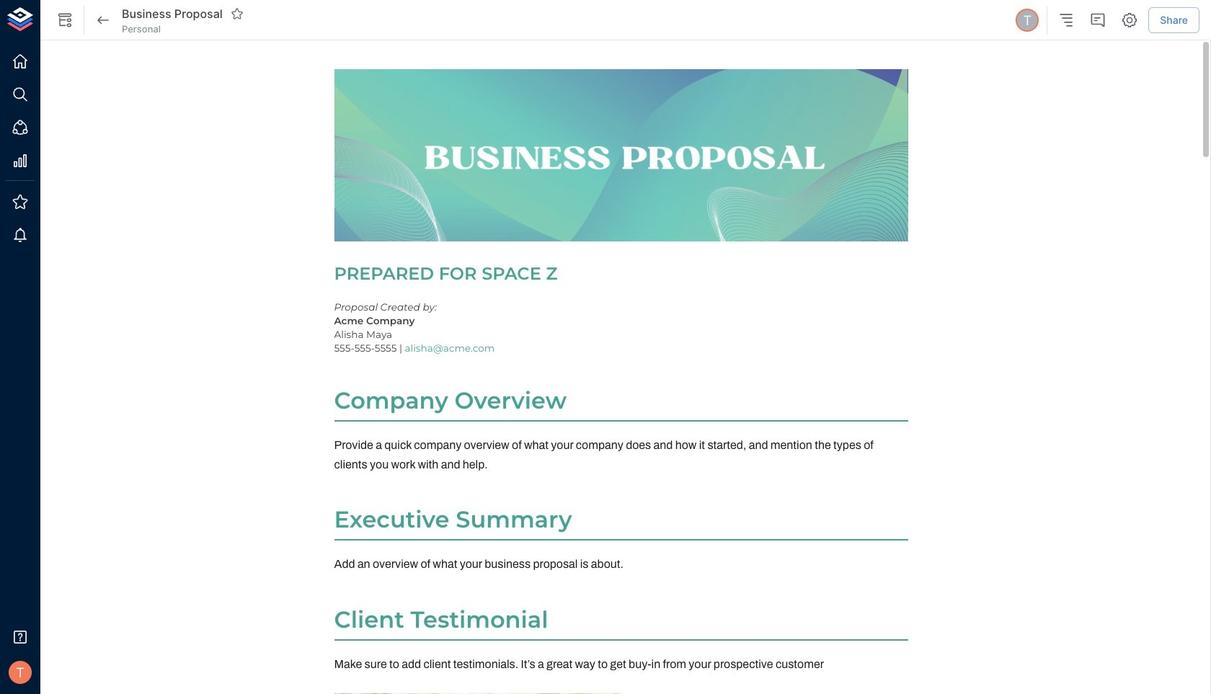 Task type: describe. For each thing, give the bounding box(es) containing it.
comments image
[[1090, 12, 1107, 29]]

favorite image
[[231, 7, 244, 20]]



Task type: vqa. For each thing, say whether or not it's contained in the screenshot.
dialog
no



Task type: locate. For each thing, give the bounding box(es) containing it.
go back image
[[94, 12, 112, 29]]

settings image
[[1121, 12, 1139, 29]]

table of contents image
[[1058, 12, 1075, 29]]

show wiki image
[[56, 12, 74, 29]]



